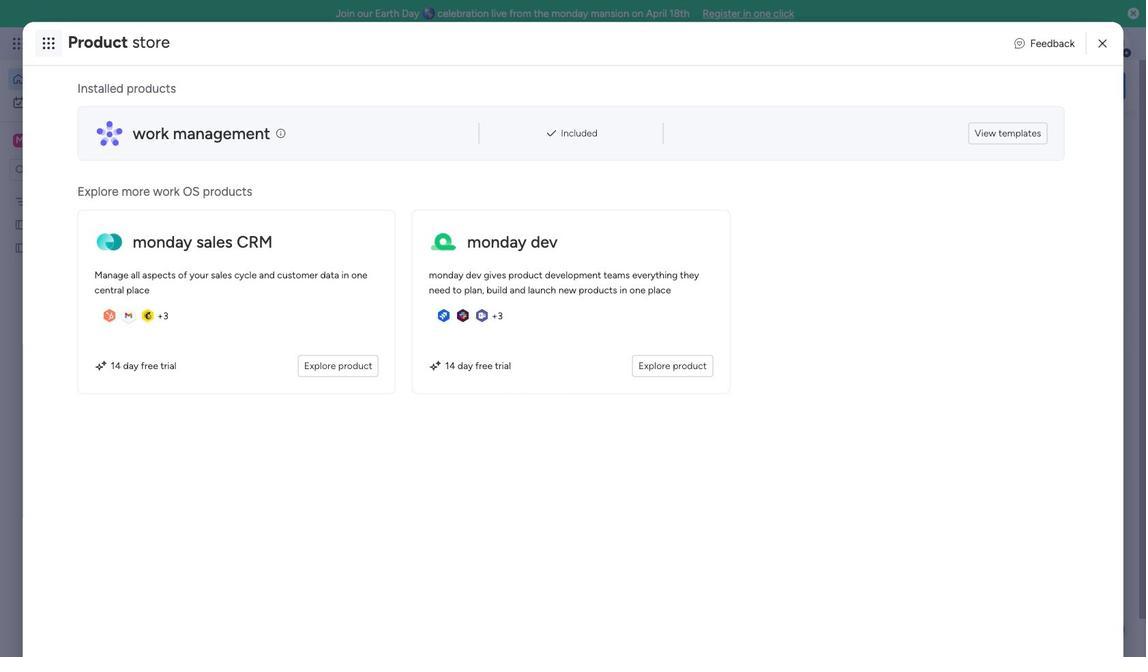 Task type: locate. For each thing, give the bounding box(es) containing it.
0 horizontal spatial ruby anderson image
[[243, 399, 270, 426]]

1 image
[[944, 28, 957, 43]]

1 vertical spatial option
[[8, 91, 166, 113]]

help center element
[[921, 419, 1126, 473]]

workspace selection element
[[13, 132, 114, 150]]

0 vertical spatial option
[[8, 68, 166, 90]]

workspace image
[[13, 133, 27, 148]]

close image
[[1099, 38, 1107, 48]]

close recently visited image
[[211, 139, 227, 155]]

0 vertical spatial ruby anderson image
[[1108, 33, 1130, 55]]

add to favorites image
[[405, 277, 418, 290]]

ruby anderson image
[[1108, 33, 1130, 55], [243, 399, 270, 426]]

list box
[[0, 187, 174, 443]]

option
[[8, 68, 166, 90], [8, 91, 166, 113], [0, 189, 174, 191]]

public board image
[[14, 241, 27, 254]]

public board image
[[14, 218, 27, 231], [228, 276, 243, 291], [451, 276, 466, 291], [674, 276, 689, 291]]



Task type: describe. For each thing, give the bounding box(es) containing it.
Search in workspace field
[[29, 162, 114, 178]]

1 horizontal spatial ruby anderson image
[[1108, 33, 1130, 55]]

select product image
[[12, 37, 26, 50]]

add to favorites image
[[628, 277, 641, 290]]

templates image image
[[933, 130, 1114, 224]]

getting started element
[[921, 353, 1126, 408]]

v2 user feedback image
[[1015, 36, 1025, 51]]

1 vertical spatial ruby anderson image
[[243, 399, 270, 426]]

2 vertical spatial option
[[0, 189, 174, 191]]

1 element
[[348, 352, 365, 368]]

component image
[[451, 298, 463, 310]]

help image
[[1058, 37, 1071, 50]]

search everything image
[[1028, 37, 1041, 50]]

quick search results list box
[[211, 155, 888, 336]]



Task type: vqa. For each thing, say whether or not it's contained in the screenshot.
Enterprise tier selected option at right
no



